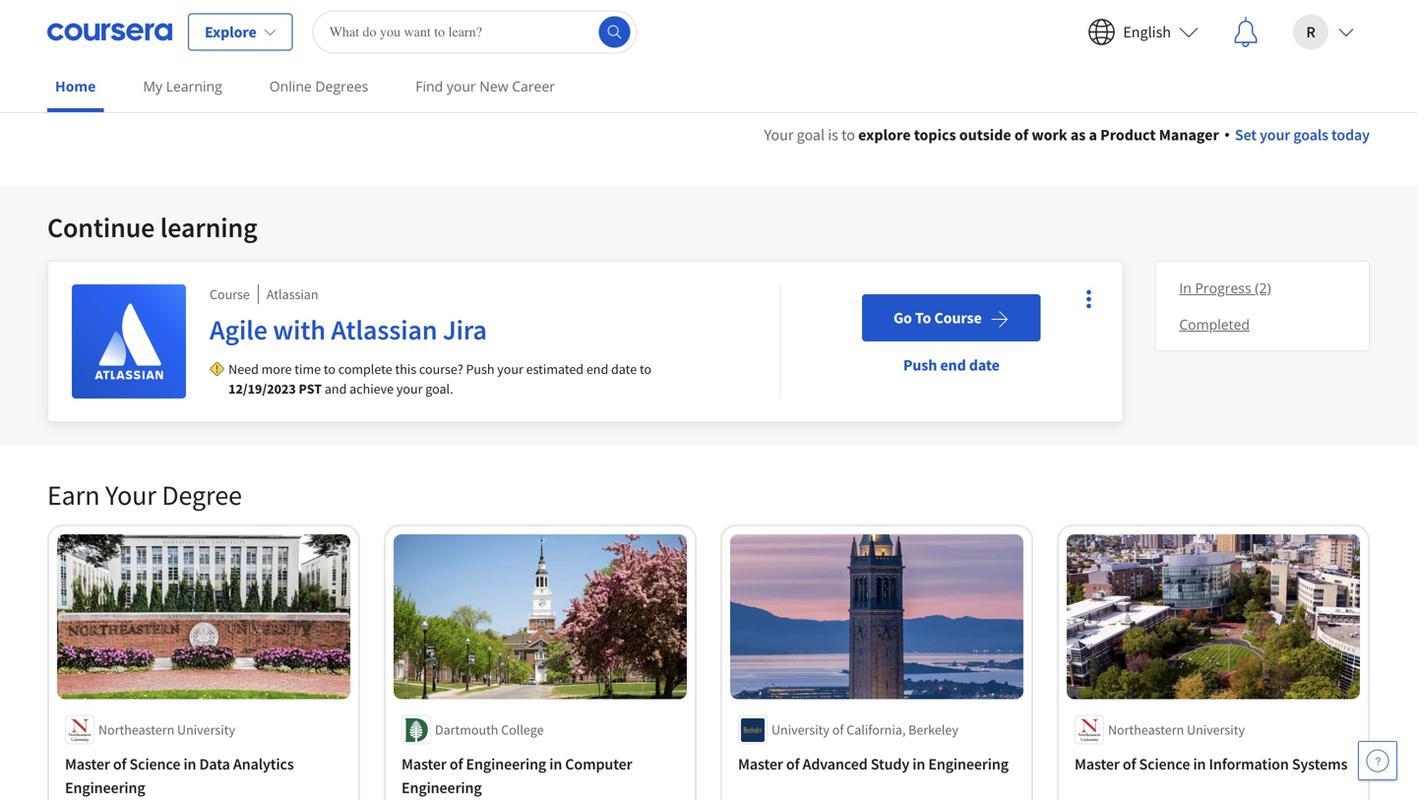 Task type: describe. For each thing, give the bounding box(es) containing it.
information
[[1209, 754, 1289, 774]]

master for master of engineering in computer engineering
[[401, 754, 447, 774]]

learning
[[160, 210, 257, 245]]

master of advanced study in engineering
[[738, 754, 1009, 774]]

science for information
[[1139, 754, 1190, 774]]

need more time to complete this course? push your estimated end date to 12/19/2023 pst and achieve your goal.
[[228, 360, 652, 398]]

go to course button
[[862, 294, 1041, 341]]

northeastern for information
[[1108, 721, 1184, 739]]

What do you want to learn? text field
[[313, 10, 637, 54]]

online degrees
[[269, 77, 368, 95]]

1 horizontal spatial your
[[764, 125, 794, 145]]

progress
[[1195, 278, 1251, 297]]

and
[[325, 380, 347, 398]]

dartmouth
[[435, 721, 498, 739]]

push inside "button"
[[903, 355, 937, 375]]

0 horizontal spatial course
[[210, 285, 250, 303]]

advanced
[[803, 754, 868, 774]]

goals
[[1293, 125, 1328, 145]]

analytics
[[233, 754, 294, 774]]

set your goals today
[[1235, 125, 1370, 145]]

home
[[55, 77, 96, 95]]

pst
[[299, 380, 322, 398]]

agile
[[210, 312, 267, 347]]

explore button
[[188, 13, 293, 51]]

northeastern university for data
[[98, 721, 235, 739]]

agile with atlassian jira link
[[210, 312, 725, 355]]

set
[[1235, 125, 1257, 145]]

in for master of science in information systems
[[1193, 754, 1206, 774]]

product
[[1100, 125, 1156, 145]]

northeastern university for information
[[1108, 721, 1245, 739]]

complete
[[338, 360, 392, 378]]

a
[[1089, 125, 1097, 145]]

agile with atlassian jira
[[210, 312, 487, 347]]

northeastern for data
[[98, 721, 174, 739]]

of for master of engineering in computer engineering
[[450, 754, 463, 774]]

master of advanced study in engineering link
[[738, 752, 1016, 776]]

to
[[915, 308, 931, 328]]

continue
[[47, 210, 155, 245]]

completed link
[[1171, 306, 1353, 342]]

master of science in data analytics engineering
[[65, 754, 294, 798]]

course?
[[419, 360, 463, 378]]

main content containing continue learning
[[0, 99, 1417, 800]]

2 university from the left
[[771, 721, 829, 739]]

online
[[269, 77, 312, 95]]

master for master of science in data analytics engineering
[[65, 754, 110, 774]]

this
[[395, 360, 416, 378]]

computer
[[565, 754, 632, 774]]

of for university of california, berkeley
[[832, 721, 844, 739]]

engineering inside master of science in data analytics engineering
[[65, 778, 145, 798]]

university for master of science in information systems
[[1187, 721, 1245, 739]]

new
[[479, 77, 508, 95]]

master for master of advanced study in engineering
[[738, 754, 783, 774]]

topics
[[914, 125, 956, 145]]

study
[[871, 754, 909, 774]]

achieve
[[349, 380, 394, 398]]

to for is
[[841, 125, 855, 145]]

outside
[[959, 125, 1011, 145]]

repeat image
[[1080, 271, 1104, 294]]

in progress (2) link
[[1171, 270, 1353, 306]]

dartmouth college
[[435, 721, 544, 739]]

master of science in information systems
[[1075, 754, 1347, 774]]

1 vertical spatial atlassian
[[331, 312, 437, 347]]

today
[[1331, 125, 1370, 145]]

in progress (2)
[[1179, 278, 1271, 297]]

time
[[295, 360, 321, 378]]

0 horizontal spatial your
[[105, 478, 156, 512]]

your inside dropdown button
[[1260, 125, 1290, 145]]

master of science in information systems link
[[1075, 752, 1352, 776]]

end inside "button"
[[940, 355, 966, 375]]

home link
[[47, 64, 104, 112]]

work
[[1032, 125, 1067, 145]]

your goal is to explore topics outside of work as a product manager
[[764, 125, 1219, 145]]

coursera image
[[47, 16, 172, 48]]

of for master of science in information systems
[[1123, 754, 1136, 774]]

data
[[199, 754, 230, 774]]

3 in from the left
[[912, 754, 925, 774]]

as
[[1070, 125, 1086, 145]]

master of engineering in computer engineering
[[401, 754, 632, 798]]

english
[[1123, 22, 1171, 42]]

your right find
[[447, 77, 476, 95]]



Task type: locate. For each thing, give the bounding box(es) containing it.
4 master from the left
[[1075, 754, 1120, 774]]

is
[[828, 125, 838, 145]]

0 horizontal spatial end
[[586, 360, 608, 378]]

end right estimated
[[586, 360, 608, 378]]

university of california, berkeley
[[771, 721, 958, 739]]

date inside need more time to complete this course? push your estimated end date to 12/19/2023 pst and achieve your goal.
[[611, 360, 637, 378]]

earn
[[47, 478, 100, 512]]

push
[[903, 355, 937, 375], [466, 360, 494, 378]]

degrees
[[315, 77, 368, 95]]

0 horizontal spatial date
[[611, 360, 637, 378]]

go
[[893, 308, 912, 328]]

atlassian up complete
[[331, 312, 437, 347]]

push end date button
[[887, 341, 1015, 389]]

in inside "master of engineering in computer engineering"
[[549, 754, 562, 774]]

master inside master of science in data analytics engineering
[[65, 754, 110, 774]]

science left data
[[129, 754, 180, 774]]

find your new career link
[[408, 64, 563, 108]]

goal.
[[425, 380, 453, 398]]

push down agile with atlassian jira link
[[466, 360, 494, 378]]

university up master of science in information systems link
[[1187, 721, 1245, 739]]

your
[[764, 125, 794, 145], [105, 478, 156, 512]]

explore
[[205, 22, 257, 42]]

0 horizontal spatial northeastern
[[98, 721, 174, 739]]

of inside "master of engineering in computer engineering"
[[450, 754, 463, 774]]

course right the to
[[934, 308, 982, 328]]

2 horizontal spatial to
[[841, 125, 855, 145]]

1 horizontal spatial northeastern
[[1108, 721, 1184, 739]]

with
[[273, 312, 326, 347]]

career
[[512, 77, 555, 95]]

12/19/2023
[[228, 380, 296, 398]]

date right estimated
[[611, 360, 637, 378]]

of inside master of science in data analytics engineering
[[113, 754, 126, 774]]

2 science from the left
[[1139, 754, 1190, 774]]

date down go to course button
[[969, 355, 1000, 375]]

atlassian up with
[[266, 285, 318, 303]]

find
[[416, 77, 443, 95]]

in left computer
[[549, 754, 562, 774]]

college
[[501, 721, 544, 739]]

0 horizontal spatial northeastern university
[[98, 721, 235, 739]]

1 horizontal spatial push
[[903, 355, 937, 375]]

northeastern university up master of science in data analytics engineering
[[98, 721, 235, 739]]

your down this
[[396, 380, 423, 398]]

of for master of advanced study in engineering
[[786, 754, 799, 774]]

california,
[[846, 721, 906, 739]]

my
[[143, 77, 162, 95]]

science inside master of science in data analytics engineering
[[129, 754, 180, 774]]

1 horizontal spatial atlassian
[[331, 312, 437, 347]]

master of science in data analytics engineering link
[[65, 752, 342, 800]]

goal
[[797, 125, 825, 145]]

in
[[183, 754, 196, 774], [549, 754, 562, 774], [912, 754, 925, 774], [1193, 754, 1206, 774]]

in left information
[[1193, 754, 1206, 774]]

1 horizontal spatial university
[[771, 721, 829, 739]]

go to course
[[893, 308, 982, 328]]

in inside master of science in data analytics engineering
[[183, 754, 196, 774]]

engineering
[[466, 754, 546, 774], [928, 754, 1009, 774], [65, 778, 145, 798], [401, 778, 482, 798]]

your left estimated
[[497, 360, 523, 378]]

berkeley
[[908, 721, 958, 739]]

0 horizontal spatial science
[[129, 754, 180, 774]]

your right earn
[[105, 478, 156, 512]]

manager
[[1159, 125, 1219, 145]]

1 vertical spatial course
[[934, 308, 982, 328]]

science for data
[[129, 754, 180, 774]]

0 horizontal spatial university
[[177, 721, 235, 739]]

3 master from the left
[[738, 754, 783, 774]]

1 northeastern from the left
[[98, 721, 174, 739]]

agile with atlassian jira image
[[72, 284, 186, 399]]

to up and
[[324, 360, 336, 378]]

1 horizontal spatial course
[[934, 308, 982, 328]]

course inside go to course button
[[934, 308, 982, 328]]

completed
[[1179, 315, 1250, 334]]

master inside "master of engineering in computer engineering"
[[401, 754, 447, 774]]

push inside need more time to complete this course? push your estimated end date to 12/19/2023 pst and achieve your goal.
[[466, 360, 494, 378]]

continue learning
[[47, 210, 257, 245]]

degree
[[162, 478, 242, 512]]

end inside need more time to complete this course? push your estimated end date to 12/19/2023 pst and achieve your goal.
[[586, 360, 608, 378]]

more
[[261, 360, 292, 378]]

2 northeastern university from the left
[[1108, 721, 1245, 739]]

course up agile
[[210, 285, 250, 303]]

0 horizontal spatial to
[[324, 360, 336, 378]]

1 horizontal spatial date
[[969, 355, 1000, 375]]

push down the to
[[903, 355, 937, 375]]

3 university from the left
[[1187, 721, 1245, 739]]

1 vertical spatial your
[[105, 478, 156, 512]]

find your new career
[[416, 77, 555, 95]]

end
[[940, 355, 966, 375], [586, 360, 608, 378]]

to right is
[[841, 125, 855, 145]]

to
[[841, 125, 855, 145], [324, 360, 336, 378], [640, 360, 652, 378]]

northeastern up master of science in data analytics engineering
[[98, 721, 174, 739]]

to right estimated
[[640, 360, 652, 378]]

line chart image
[[1080, 235, 1104, 259]]

4 in from the left
[[1193, 754, 1206, 774]]

explore
[[858, 125, 911, 145]]

push end date
[[903, 355, 1000, 375]]

master
[[65, 754, 110, 774], [401, 754, 447, 774], [738, 754, 783, 774], [1075, 754, 1120, 774]]

of for master of science in data analytics engineering
[[113, 754, 126, 774]]

2 in from the left
[[549, 754, 562, 774]]

0 horizontal spatial atlassian
[[266, 285, 318, 303]]

1 master from the left
[[65, 754, 110, 774]]

1 in from the left
[[183, 754, 196, 774]]

end down go to course button
[[940, 355, 966, 375]]

learning
[[166, 77, 222, 95]]

0 vertical spatial course
[[210, 285, 250, 303]]

northeastern
[[98, 721, 174, 739], [1108, 721, 1184, 739]]

in for master of engineering in computer engineering
[[549, 754, 562, 774]]

more option for agile with atlassian jira image
[[1075, 285, 1102, 313]]

earn your degree collection element
[[35, 446, 1382, 800]]

r
[[1306, 22, 1315, 42]]

(2)
[[1255, 278, 1271, 297]]

0 horizontal spatial push
[[466, 360, 494, 378]]

2 northeastern from the left
[[1108, 721, 1184, 739]]

university up advanced
[[771, 721, 829, 739]]

1 horizontal spatial science
[[1139, 754, 1190, 774]]

in right study
[[912, 754, 925, 774]]

1 horizontal spatial end
[[940, 355, 966, 375]]

0 vertical spatial your
[[764, 125, 794, 145]]

northeastern university
[[98, 721, 235, 739], [1108, 721, 1245, 739]]

in for master of science in data analytics engineering
[[183, 754, 196, 774]]

university for master of science in data analytics engineering
[[177, 721, 235, 739]]

jira
[[443, 312, 487, 347]]

main content
[[0, 99, 1417, 800]]

university up data
[[177, 721, 235, 739]]

date inside "button"
[[969, 355, 1000, 375]]

2 master from the left
[[401, 754, 447, 774]]

1 northeastern university from the left
[[98, 721, 235, 739]]

northeastern university up master of science in information systems
[[1108, 721, 1245, 739]]

master for master of science in information systems
[[1075, 754, 1120, 774]]

science
[[129, 754, 180, 774], [1139, 754, 1190, 774]]

estimated
[[526, 360, 584, 378]]

help center image
[[1366, 749, 1389, 772]]

northeastern up master of science in information systems
[[1108, 721, 1184, 739]]

my learning
[[143, 77, 222, 95]]

online degrees link
[[262, 64, 376, 108]]

date
[[969, 355, 1000, 375], [611, 360, 637, 378]]

smile image
[[1080, 306, 1104, 330]]

in left data
[[183, 754, 196, 774]]

your left the goal
[[764, 125, 794, 145]]

english button
[[1072, 0, 1214, 63]]

1 science from the left
[[129, 754, 180, 774]]

0 vertical spatial atlassian
[[266, 285, 318, 303]]

your right set
[[1260, 125, 1290, 145]]

science left information
[[1139, 754, 1190, 774]]

1 horizontal spatial northeastern university
[[1108, 721, 1245, 739]]

your
[[447, 77, 476, 95], [1260, 125, 1290, 145], [497, 360, 523, 378], [396, 380, 423, 398]]

r button
[[1277, 0, 1370, 63]]

master of engineering in computer engineering link
[[401, 752, 679, 800]]

university
[[177, 721, 235, 739], [771, 721, 829, 739], [1187, 721, 1245, 739]]

to for time
[[324, 360, 336, 378]]

1 horizontal spatial to
[[640, 360, 652, 378]]

systems
[[1292, 754, 1347, 774]]

set your goals today button
[[1225, 123, 1370, 147]]

my learning link
[[135, 64, 230, 108]]

earn your degree
[[47, 478, 242, 512]]

atlassian
[[266, 285, 318, 303], [331, 312, 437, 347]]

2 horizontal spatial university
[[1187, 721, 1245, 739]]

1 university from the left
[[177, 721, 235, 739]]

in
[[1179, 278, 1191, 297]]

None search field
[[313, 10, 637, 54]]

need
[[228, 360, 259, 378]]



Task type: vqa. For each thing, say whether or not it's contained in the screenshot.
University of Michigan image
no



